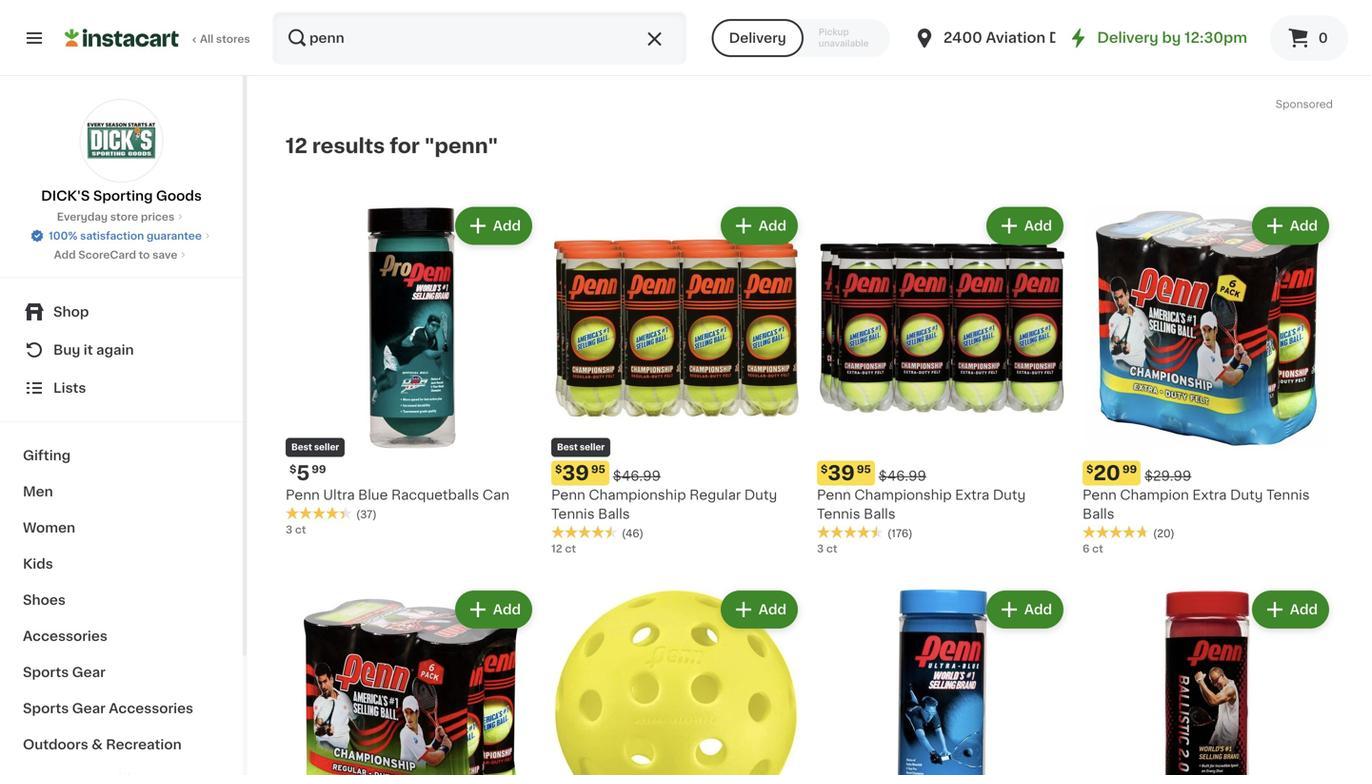 Task type: locate. For each thing, give the bounding box(es) containing it.
men
[[23, 486, 53, 499]]

99 right 20
[[1122, 465, 1137, 475]]

best seller up $ 5 99
[[291, 444, 339, 452]]

1 gear from the top
[[72, 666, 106, 680]]

100% satisfaction guarantee button
[[30, 225, 213, 244]]

0 horizontal spatial 12
[[286, 136, 307, 156]]

3 ct
[[286, 525, 306, 536], [817, 544, 837, 555]]

all stores link
[[65, 11, 251, 65]]

extra for 20
[[1192, 489, 1227, 502]]

$46.99 for $ 39 95 $46.99 penn championship extra duty tennis balls
[[879, 470, 926, 483]]

2 championship from the left
[[854, 489, 952, 502]]

balls inside $ 20 99 $29.99 penn champion extra duty tennis balls
[[1083, 508, 1114, 521]]

sports for sports gear accessories
[[23, 703, 69, 716]]

&
[[92, 739, 103, 752]]

$ 5 99
[[289, 464, 326, 484]]

0 horizontal spatial 3 ct
[[286, 525, 306, 536]]

add button
[[457, 209, 530, 243], [722, 209, 796, 243], [988, 209, 1062, 243], [1254, 209, 1327, 243], [457, 593, 530, 627], [722, 593, 796, 627], [988, 593, 1062, 627], [1254, 593, 1327, 627]]

$39.95 original price: $46.99 element up regular
[[551, 461, 802, 486]]

gifting
[[23, 449, 71, 463]]

delivery for delivery
[[729, 31, 786, 45]]

3 balls from the left
[[1083, 508, 1114, 521]]

(37)
[[356, 510, 377, 520]]

2 $39.95 original price: $46.99 element from the left
[[817, 461, 1067, 486]]

$20.99 original price: $29.99 element
[[1083, 461, 1333, 486]]

championship up '(176)'
[[854, 489, 952, 502]]

delivery for delivery by 12:30pm
[[1097, 31, 1159, 45]]

outdoors & recreation
[[23, 739, 182, 752]]

ct for $ 39 95 $46.99 penn championship extra duty tennis balls
[[826, 544, 837, 555]]

penn inside $ 20 99 $29.99 penn champion extra duty tennis balls
[[1083, 489, 1117, 502]]

95 for $ 39 95 $46.99 penn championship regular duty tennis balls
[[591, 465, 605, 475]]

3 $ from the left
[[821, 465, 828, 475]]

100%
[[49, 231, 78, 241]]

championship up "(46)"
[[589, 489, 686, 502]]

0 horizontal spatial extra
[[955, 489, 989, 502]]

sporting
[[93, 189, 153, 203]]

3 for $46.99
[[817, 544, 824, 555]]

2 extra from the left
[[1192, 489, 1227, 502]]

95 inside $ 39 95 $46.99 penn championship extra duty tennis balls
[[857, 465, 871, 475]]

99 inside $ 5 99
[[312, 465, 326, 475]]

duty inside $ 20 99 $29.99 penn champion extra duty tennis balls
[[1230, 489, 1263, 502]]

1 horizontal spatial extra
[[1192, 489, 1227, 502]]

championship
[[589, 489, 686, 502], [854, 489, 952, 502]]

0 horizontal spatial 99
[[312, 465, 326, 475]]

1 penn from the left
[[286, 489, 320, 502]]

1 horizontal spatial $39.95 original price: $46.99 element
[[817, 461, 1067, 486]]

1 horizontal spatial 3 ct
[[817, 544, 837, 555]]

ct for $ 20 99 $29.99 penn champion extra duty tennis balls
[[1092, 544, 1103, 555]]

extra inside $ 39 95 $46.99 penn championship extra duty tennis balls
[[955, 489, 989, 502]]

2 gear from the top
[[72, 703, 106, 716]]

1 horizontal spatial best
[[557, 444, 578, 452]]

$46.99 up '(176)'
[[879, 470, 926, 483]]

balls up 6 ct
[[1083, 508, 1114, 521]]

1 horizontal spatial balls
[[864, 508, 896, 521]]

0 horizontal spatial 95
[[591, 465, 605, 475]]

accessories link
[[11, 619, 231, 655]]

1 $ from the left
[[289, 465, 296, 475]]

again
[[96, 344, 134, 357]]

1 best seller from the left
[[291, 444, 339, 452]]

penn inside $ 39 95 $46.99 penn championship extra duty tennis balls
[[817, 489, 851, 502]]

0 horizontal spatial duty
[[744, 489, 777, 502]]

gear up & at the bottom of page
[[72, 703, 106, 716]]

0 vertical spatial sports
[[23, 666, 69, 680]]

tennis inside $ 39 95 $46.99 penn championship extra duty tennis balls
[[817, 508, 860, 521]]

$ 20 99 $29.99 penn champion extra duty tennis balls
[[1083, 464, 1310, 521]]

1 horizontal spatial delivery
[[1097, 31, 1159, 45]]

$ 39 95 $46.99 penn championship extra duty tennis balls
[[817, 464, 1026, 521]]

spo
[[1276, 99, 1296, 109]]

$46.99 inside $ 39 95 $46.99 penn championship regular duty tennis balls
[[613, 470, 661, 483]]

$46.99 inside $ 39 95 $46.99 penn championship extra duty tennis balls
[[879, 470, 926, 483]]

0 vertical spatial 3 ct
[[286, 525, 306, 536]]

sports inside "link"
[[23, 703, 69, 716]]

goods
[[156, 189, 202, 203]]

2 39 from the left
[[828, 464, 855, 484]]

2 horizontal spatial duty
[[1230, 489, 1263, 502]]

balls inside $ 39 95 $46.99 penn championship extra duty tennis balls
[[864, 508, 896, 521]]

1 duty from the left
[[744, 489, 777, 502]]

0 horizontal spatial best
[[291, 444, 312, 452]]

99
[[312, 465, 326, 475], [1122, 465, 1137, 475]]

sports
[[23, 666, 69, 680], [23, 703, 69, 716]]

$ inside $ 39 95 $46.99 penn championship regular duty tennis balls
[[555, 465, 562, 475]]

39 for $ 39 95 $46.99 penn championship regular duty tennis balls
[[562, 464, 589, 484]]

championship inside $ 39 95 $46.99 penn championship extra duty tennis balls
[[854, 489, 952, 502]]

1 horizontal spatial 3
[[817, 544, 824, 555]]

2 $ from the left
[[555, 465, 562, 475]]

$ 39 95 $46.99 penn championship regular duty tennis balls
[[551, 464, 777, 521]]

gear
[[72, 666, 106, 680], [72, 703, 106, 716]]

2 horizontal spatial balls
[[1083, 508, 1114, 521]]

0 horizontal spatial balls
[[598, 508, 630, 521]]

save
[[152, 250, 177, 260]]

3
[[286, 525, 293, 536], [817, 544, 824, 555]]

1 95 from the left
[[591, 465, 605, 475]]

5
[[296, 464, 310, 484]]

1 sports from the top
[[23, 666, 69, 680]]

95
[[591, 465, 605, 475], [857, 465, 871, 475]]

all
[[200, 34, 214, 44]]

1 vertical spatial gear
[[72, 703, 106, 716]]

12 ct
[[551, 544, 576, 555]]

outdoors & recreation link
[[11, 727, 231, 764]]

0 horizontal spatial tennis
[[551, 508, 595, 521]]

1 extra from the left
[[955, 489, 989, 502]]

$ inside $ 5 99
[[289, 465, 296, 475]]

all stores
[[200, 34, 250, 44]]

balls for $ 39 95 $46.99 penn championship extra duty tennis balls
[[864, 508, 896, 521]]

1 horizontal spatial duty
[[993, 489, 1026, 502]]

balls inside $ 39 95 $46.99 penn championship regular duty tennis balls
[[598, 508, 630, 521]]

tennis for $ 39 95 $46.99 penn championship regular duty tennis balls
[[551, 508, 595, 521]]

seller up $ 5 99
[[314, 444, 339, 452]]

1 horizontal spatial 99
[[1122, 465, 1137, 475]]

39
[[562, 464, 589, 484], [828, 464, 855, 484]]

duty inside $ 39 95 $46.99 penn championship extra duty tennis balls
[[993, 489, 1026, 502]]

service type group
[[712, 19, 890, 57]]

(20)
[[1153, 529, 1175, 539]]

None search field
[[272, 11, 687, 65]]

39 inside $ 39 95 $46.99 penn championship regular duty tennis balls
[[562, 464, 589, 484]]

$ for $ 39 95 $46.99 penn championship extra duty tennis balls
[[821, 465, 828, 475]]

results
[[312, 136, 385, 156]]

1 $39.95 original price: $46.99 element from the left
[[551, 461, 802, 486]]

kids link
[[11, 547, 231, 583]]

2 95 from the left
[[857, 465, 871, 475]]

12 for 12 results for "penn"
[[286, 136, 307, 156]]

0 vertical spatial 12
[[286, 136, 307, 156]]

$39.95 original price: $46.99 element
[[551, 461, 802, 486], [817, 461, 1067, 486]]

tennis inside $ 20 99 $29.99 penn champion extra duty tennis balls
[[1266, 489, 1310, 502]]

0 vertical spatial 3
[[286, 525, 293, 536]]

99 right the 5
[[312, 465, 326, 475]]

duty inside $ 39 95 $46.99 penn championship regular duty tennis balls
[[744, 489, 777, 502]]

racquetballs
[[391, 489, 479, 502]]

product group
[[286, 203, 536, 538], [551, 203, 802, 557], [817, 203, 1067, 557], [1083, 203, 1333, 557], [286, 587, 536, 776], [551, 587, 802, 776], [817, 587, 1067, 776], [1083, 587, 1333, 776]]

sports up "sports gear accessories"
[[23, 666, 69, 680]]

1 vertical spatial accessories
[[109, 703, 193, 716]]

nsored
[[1296, 99, 1333, 109]]

1 horizontal spatial 39
[[828, 464, 855, 484]]

95 for $ 39 95 $46.99 penn championship extra duty tennis balls
[[857, 465, 871, 475]]

1 horizontal spatial best seller
[[557, 444, 605, 452]]

add
[[493, 219, 521, 233], [759, 219, 786, 233], [1024, 219, 1052, 233], [1290, 219, 1318, 233], [54, 250, 76, 260], [493, 604, 521, 617], [759, 604, 786, 617], [1024, 604, 1052, 617], [1290, 604, 1318, 617]]

seller
[[314, 444, 339, 452], [580, 444, 605, 452]]

dick's sporting goods logo image
[[80, 99, 163, 183]]

1 horizontal spatial accessories
[[109, 703, 193, 716]]

★★★★★
[[286, 507, 352, 521], [286, 507, 352, 521], [551, 526, 618, 540], [551, 526, 618, 540], [817, 526, 884, 540], [817, 526, 884, 540], [1083, 526, 1149, 540], [1083, 526, 1149, 540]]

1 horizontal spatial 12
[[551, 544, 562, 555]]

accessories up sports gear
[[23, 630, 107, 644]]

0 horizontal spatial seller
[[314, 444, 339, 452]]

$ inside $ 39 95 $46.99 penn championship extra duty tennis balls
[[821, 465, 828, 475]]

2 duty from the left
[[993, 489, 1026, 502]]

$39.95 original price: $46.99 element for $ 39 95 $46.99 penn championship regular duty tennis balls
[[551, 461, 802, 486]]

accessories
[[23, 630, 107, 644], [109, 703, 193, 716]]

gear up "sports gear accessories"
[[72, 666, 106, 680]]

4 $ from the left
[[1086, 465, 1093, 475]]

2 best from the left
[[557, 444, 578, 452]]

outdoors
[[23, 739, 88, 752]]

delivery inside button
[[729, 31, 786, 45]]

penn for $ 39 95 $46.99 penn championship extra duty tennis balls
[[817, 489, 851, 502]]

best for $46.99
[[557, 444, 578, 452]]

balls up '(176)'
[[864, 508, 896, 521]]

accessories up the recreation
[[109, 703, 193, 716]]

95 inside $ 39 95 $46.99 penn championship regular duty tennis balls
[[591, 465, 605, 475]]

1 $46.99 from the left
[[613, 470, 661, 483]]

2 99 from the left
[[1122, 465, 1137, 475]]

4 penn from the left
[[1083, 489, 1117, 502]]

1 99 from the left
[[312, 465, 326, 475]]

2 $46.99 from the left
[[879, 470, 926, 483]]

0 vertical spatial gear
[[72, 666, 106, 680]]

ct
[[295, 525, 306, 536], [565, 544, 576, 555], [826, 544, 837, 555], [1092, 544, 1103, 555]]

99 for 5
[[312, 465, 326, 475]]

$ inside $ 20 99 $29.99 penn champion extra duty tennis balls
[[1086, 465, 1093, 475]]

0 horizontal spatial championship
[[589, 489, 686, 502]]

99 inside $ 20 99 $29.99 penn champion extra duty tennis balls
[[1122, 465, 1137, 475]]

2 horizontal spatial tennis
[[1266, 489, 1310, 502]]

extra inside $ 20 99 $29.99 penn champion extra duty tennis balls
[[1192, 489, 1227, 502]]

1 vertical spatial 3 ct
[[817, 544, 837, 555]]

tennis inside $ 39 95 $46.99 penn championship regular duty tennis balls
[[551, 508, 595, 521]]

best seller
[[291, 444, 339, 452], [557, 444, 605, 452]]

penn inside $ 39 95 $46.99 penn championship regular duty tennis balls
[[551, 489, 585, 502]]

0 horizontal spatial delivery
[[729, 31, 786, 45]]

championship inside $ 39 95 $46.99 penn championship regular duty tennis balls
[[589, 489, 686, 502]]

1 horizontal spatial 95
[[857, 465, 871, 475]]

2 best seller from the left
[[557, 444, 605, 452]]

tennis
[[1266, 489, 1310, 502], [551, 508, 595, 521], [817, 508, 860, 521]]

$46.99
[[613, 470, 661, 483], [879, 470, 926, 483]]

$ for $ 20 99 $29.99 penn champion extra duty tennis balls
[[1086, 465, 1093, 475]]

$
[[289, 465, 296, 475], [555, 465, 562, 475], [821, 465, 828, 475], [1086, 465, 1093, 475]]

2 seller from the left
[[580, 444, 605, 452]]

sports up outdoors
[[23, 703, 69, 716]]

$46.99 up "(46)"
[[613, 470, 661, 483]]

penn
[[286, 489, 320, 502], [551, 489, 585, 502], [817, 489, 851, 502], [1083, 489, 1117, 502]]

duty for $ 39 95 $46.99 penn championship regular duty tennis balls
[[744, 489, 777, 502]]

3 ct for $46.99
[[817, 544, 837, 555]]

store
[[110, 212, 138, 222]]

shoes link
[[11, 583, 231, 619]]

$39.95 original price: $46.99 element up '(176)'
[[817, 461, 1067, 486]]

seller up $ 39 95 $46.99 penn championship regular duty tennis balls
[[580, 444, 605, 452]]

instacart logo image
[[65, 27, 179, 50]]

0 horizontal spatial 39
[[562, 464, 589, 484]]

balls
[[598, 508, 630, 521], [864, 508, 896, 521], [1083, 508, 1114, 521]]

for
[[390, 136, 420, 156]]

balls up "(46)"
[[598, 508, 630, 521]]

1 championship from the left
[[589, 489, 686, 502]]

1 horizontal spatial championship
[[854, 489, 952, 502]]

2 sports from the top
[[23, 703, 69, 716]]

scorecard
[[78, 250, 136, 260]]

lists
[[53, 382, 86, 395]]

2 penn from the left
[[551, 489, 585, 502]]

1 best from the left
[[291, 444, 312, 452]]

0 horizontal spatial accessories
[[23, 630, 107, 644]]

1 vertical spatial sports
[[23, 703, 69, 716]]

best
[[291, 444, 312, 452], [557, 444, 578, 452]]

1 horizontal spatial tennis
[[817, 508, 860, 521]]

$ for $ 39 95 $46.99 penn championship regular duty tennis balls
[[555, 465, 562, 475]]

1 seller from the left
[[314, 444, 339, 452]]

gear inside "link"
[[72, 703, 106, 716]]

delivery by 12:30pm
[[1097, 31, 1247, 45]]

sports gear
[[23, 666, 106, 680]]

dick's sporting goods
[[41, 189, 202, 203]]

best seller up $ 39 95 $46.99 penn championship regular duty tennis balls
[[557, 444, 605, 452]]

championship for $ 39 95 $46.99 penn championship extra duty tennis balls
[[854, 489, 952, 502]]

0 horizontal spatial 3
[[286, 525, 293, 536]]

delivery
[[1097, 31, 1159, 45], [729, 31, 786, 45]]

sports gear link
[[11, 655, 231, 691]]

1 horizontal spatial $46.99
[[879, 470, 926, 483]]

3 duty from the left
[[1230, 489, 1263, 502]]

12
[[286, 136, 307, 156], [551, 544, 562, 555]]

0 horizontal spatial $39.95 original price: $46.99 element
[[551, 461, 802, 486]]

12:30pm
[[1184, 31, 1247, 45]]

0 horizontal spatial $46.99
[[613, 470, 661, 483]]

1 39 from the left
[[562, 464, 589, 484]]

$ for $ 5 99
[[289, 465, 296, 475]]

best seller for 5
[[291, 444, 339, 452]]

satisfaction
[[80, 231, 144, 241]]

1 vertical spatial 3
[[817, 544, 824, 555]]

lists link
[[11, 369, 231, 408]]

39 for $ 39 95 $46.99 penn championship extra duty tennis balls
[[828, 464, 855, 484]]

2 balls from the left
[[864, 508, 896, 521]]

1 vertical spatial 12
[[551, 544, 562, 555]]

0 horizontal spatial best seller
[[291, 444, 339, 452]]

1 balls from the left
[[598, 508, 630, 521]]

1 horizontal spatial seller
[[580, 444, 605, 452]]

39 inside $ 39 95 $46.99 penn championship extra duty tennis balls
[[828, 464, 855, 484]]

3 penn from the left
[[817, 489, 851, 502]]



Task type: vqa. For each thing, say whether or not it's contained in the screenshot.
Sports Gear Accessories Gear
yes



Task type: describe. For each thing, give the bounding box(es) containing it.
$29.99
[[1145, 470, 1191, 483]]

product group containing 20
[[1083, 203, 1333, 557]]

women
[[23, 522, 75, 535]]

$46.99 for $ 39 95 $46.99 penn championship regular duty tennis balls
[[613, 470, 661, 483]]

3 for 5
[[286, 525, 293, 536]]

add scorecard to save link
[[54, 248, 189, 263]]

extra for 39
[[955, 489, 989, 502]]

delivery button
[[712, 19, 803, 57]]

best for 5
[[291, 444, 312, 452]]

shop
[[53, 306, 89, 319]]

gear for sports gear
[[72, 666, 106, 680]]

seller for $46.99
[[580, 444, 605, 452]]

99 for 20
[[1122, 465, 1137, 475]]

gifting link
[[11, 438, 231, 474]]

delivery by 12:30pm link
[[1067, 27, 1247, 50]]

2400 aviation dr
[[943, 31, 1067, 45]]

duty for $ 39 95 $46.99 penn championship extra duty tennis balls
[[993, 489, 1026, 502]]

dr
[[1049, 31, 1067, 45]]

aviation
[[986, 31, 1046, 45]]

shop link
[[11, 293, 231, 331]]

Search field
[[274, 13, 685, 63]]

best seller for $46.99
[[557, 444, 605, 452]]

6
[[1083, 544, 1090, 555]]

penn ultra blue racquetballs can
[[286, 489, 509, 502]]

$39.95 original price: $46.99 element for $ 39 95 $46.99 penn championship extra duty tennis balls
[[817, 461, 1067, 486]]

women link
[[11, 510, 231, 547]]

penn for $ 39 95 $46.99 penn championship regular duty tennis balls
[[551, 489, 585, 502]]

balls for $ 20 99 $29.99 penn champion extra duty tennis balls
[[1083, 508, 1114, 521]]

add scorecard to save
[[54, 250, 177, 260]]

blue
[[358, 489, 388, 502]]

12 results for "penn"
[[286, 136, 498, 156]]

accessories inside "link"
[[109, 703, 193, 716]]

(176)
[[887, 529, 913, 539]]

0 button
[[1270, 15, 1348, 61]]

12 for 12 ct
[[551, 544, 562, 555]]

tennis for $ 20 99 $29.99 penn champion extra duty tennis balls
[[1266, 489, 1310, 502]]

balls for $ 39 95 $46.99 penn championship regular duty tennis balls
[[598, 508, 630, 521]]

"penn"
[[424, 136, 498, 156]]

to
[[139, 250, 150, 260]]

stores
[[216, 34, 250, 44]]

seller for 5
[[314, 444, 339, 452]]

dick's
[[41, 189, 90, 203]]

everyday
[[57, 212, 108, 222]]

(46)
[[622, 529, 644, 539]]

buy it again link
[[11, 331, 231, 369]]

everyday store prices link
[[57, 209, 186, 225]]

men link
[[11, 474, 231, 510]]

duty for $ 20 99 $29.99 penn champion extra duty tennis balls
[[1230, 489, 1263, 502]]

0
[[1318, 31, 1328, 45]]

20
[[1093, 464, 1120, 484]]

gear for sports gear accessories
[[72, 703, 106, 716]]

buy it again
[[53, 344, 134, 357]]

recreation
[[106, 739, 182, 752]]

guarantee
[[147, 231, 202, 241]]

100% satisfaction guarantee
[[49, 231, 202, 241]]

champion
[[1120, 489, 1189, 502]]

6 ct
[[1083, 544, 1103, 555]]

prices
[[141, 212, 175, 222]]

it
[[84, 344, 93, 357]]

sports gear accessories
[[23, 703, 193, 716]]

can
[[483, 489, 509, 502]]

sports gear accessories link
[[11, 691, 231, 727]]

tennis for $ 39 95 $46.99 penn championship extra duty tennis balls
[[817, 508, 860, 521]]

ct for $ 39 95 $46.99 penn championship regular duty tennis balls
[[565, 544, 576, 555]]

product group containing 5
[[286, 203, 536, 538]]

shoes
[[23, 594, 66, 607]]

0 vertical spatial accessories
[[23, 630, 107, 644]]

championship for $ 39 95 $46.99 penn championship regular duty tennis balls
[[589, 489, 686, 502]]

regular
[[689, 489, 741, 502]]

by
[[1162, 31, 1181, 45]]

2400 aviation dr button
[[913, 11, 1067, 65]]

penn for $ 20 99 $29.99 penn champion extra duty tennis balls
[[1083, 489, 1117, 502]]

2400
[[943, 31, 982, 45]]

sports for sports gear
[[23, 666, 69, 680]]

kids
[[23, 558, 53, 571]]

dick's sporting goods link
[[41, 99, 202, 206]]

3 ct for 5
[[286, 525, 306, 536]]

ultra
[[323, 489, 355, 502]]

buy
[[53, 344, 80, 357]]

everyday store prices
[[57, 212, 175, 222]]



